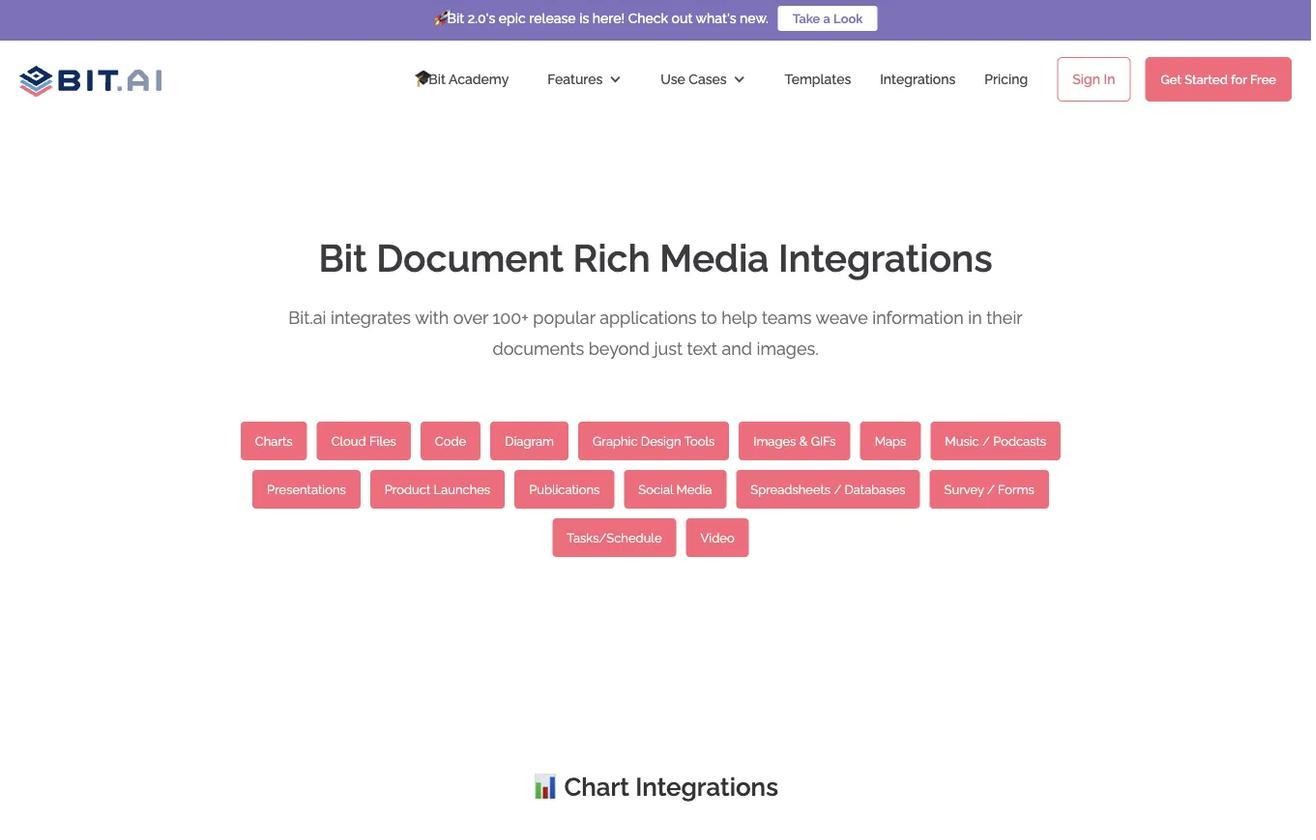 Task type: describe. For each thing, give the bounding box(es) containing it.
charts link
[[241, 422, 307, 460]]

epic
[[499, 10, 526, 26]]

what's
[[696, 10, 736, 26]]

bit logo image
[[19, 60, 161, 97]]

bit.ai
[[288, 307, 326, 327]]

weave
[[816, 307, 868, 327]]

sign in link
[[1057, 57, 1131, 102]]

is
[[579, 10, 589, 26]]

dropdown toggle image for features
[[609, 73, 622, 86]]

cloud files
[[331, 434, 396, 448]]

get
[[1161, 72, 1182, 87]]

music / podcasts link
[[931, 422, 1061, 460]]

0 vertical spatial media
[[660, 236, 769, 280]]

launches
[[434, 482, 490, 497]]

1 vertical spatial media
[[676, 482, 712, 497]]

cloud
[[331, 434, 366, 448]]

images & gifs
[[753, 434, 836, 448]]

images
[[753, 434, 796, 448]]

beyond
[[589, 338, 650, 358]]

tasks/schedule link
[[553, 518, 676, 557]]

gifs
[[811, 434, 836, 448]]

maps
[[875, 434, 906, 448]]

for
[[1231, 72, 1247, 87]]

🚀bit
[[434, 10, 464, 26]]

cloud files link
[[317, 422, 411, 460]]

survey / forms
[[944, 482, 1035, 497]]

templates
[[785, 71, 851, 87]]

academy
[[449, 71, 509, 87]]

🎓bit academy
[[415, 71, 509, 87]]

presentations
[[267, 482, 346, 497]]

in
[[1104, 71, 1115, 87]]

integrations link
[[871, 50, 965, 108]]

use
[[661, 71, 685, 87]]

tasks/schedule
[[567, 530, 662, 545]]

applications
[[600, 307, 697, 327]]

/ for survey
[[987, 482, 995, 497]]

rich
[[573, 236, 650, 280]]

dropdown toggle image for use cases
[[733, 73, 746, 86]]

sign in
[[1073, 71, 1115, 87]]

get started for free link
[[1145, 57, 1292, 102]]

diagram link
[[490, 422, 569, 460]]

maps link
[[860, 422, 921, 460]]

a
[[823, 11, 831, 26]]

to
[[701, 307, 717, 327]]

spreadsheets
[[751, 482, 831, 497]]

spreadsheets / databases link
[[736, 470, 920, 509]]

graphic
[[593, 434, 638, 448]]

bit document rich media integrations
[[319, 236, 993, 280]]

release
[[529, 10, 576, 26]]

documents
[[493, 338, 584, 358]]

popular
[[533, 307, 595, 327]]

code link
[[421, 422, 481, 460]]

out
[[672, 10, 693, 26]]

text
[[687, 338, 717, 358]]

2 vertical spatial integrations
[[635, 772, 778, 801]]

navigation containing 🎓bit academy
[[396, 50, 1311, 108]]

product
[[385, 482, 431, 497]]

📊
[[533, 772, 558, 801]]

/ for music
[[983, 434, 990, 448]]

help
[[722, 307, 757, 327]]

databases
[[845, 482, 906, 497]]

🎓bit academy link
[[396, 50, 528, 108]]

here!
[[593, 10, 625, 26]]

graphic design tools link
[[578, 422, 729, 460]]

use cases
[[661, 71, 727, 87]]

cases
[[689, 71, 727, 87]]

just
[[654, 338, 683, 358]]

social media
[[638, 482, 712, 497]]

survey
[[944, 482, 984, 497]]



Task type: locate. For each thing, give the bounding box(es) containing it.
new.
[[740, 10, 768, 26]]

pricing link
[[965, 50, 1048, 108]]

📊 chart integrations
[[533, 772, 778, 801]]

get started for free
[[1161, 72, 1276, 87]]

/ right music at the right bottom
[[983, 434, 990, 448]]

video
[[701, 530, 735, 545]]

media up to
[[660, 236, 769, 280]]

check
[[628, 10, 668, 26]]

0 horizontal spatial dropdown toggle image
[[609, 73, 622, 86]]

design
[[641, 434, 681, 448]]

2 dropdown toggle image from the left
[[733, 73, 746, 86]]

podcasts
[[993, 434, 1046, 448]]

dropdown toggle image right features
[[609, 73, 622, 86]]

forms
[[998, 482, 1035, 497]]

take
[[793, 11, 820, 26]]

media right social
[[676, 482, 712, 497]]

music
[[945, 434, 979, 448]]

/ left forms
[[987, 482, 995, 497]]

features button
[[528, 50, 641, 108]]

and
[[722, 338, 752, 358]]

social media link
[[624, 470, 727, 509]]

free
[[1250, 72, 1276, 87]]

take a look
[[793, 11, 863, 26]]

integrations
[[880, 71, 956, 87], [778, 236, 993, 280], [635, 772, 778, 801]]

with
[[415, 307, 449, 327]]

1 vertical spatial integrations
[[778, 236, 993, 280]]

bit
[[319, 236, 367, 280]]

images & gifs link
[[739, 422, 851, 460]]

dropdown toggle image inside use cases popup button
[[733, 73, 746, 86]]

take a look link
[[778, 6, 877, 31]]

their
[[987, 307, 1023, 327]]

&
[[799, 434, 808, 448]]

files
[[369, 434, 396, 448]]

2.0's
[[468, 10, 495, 26]]

look
[[834, 11, 863, 26]]

publications link
[[515, 470, 614, 509]]

🚀bit 2.0's epic release is here! check out what's new.
[[434, 10, 768, 26]]

features
[[548, 71, 603, 87]]

integrations inside 'integrations' link
[[880, 71, 956, 87]]

charts
[[255, 434, 293, 448]]

video link
[[686, 518, 749, 557]]

use cases button
[[641, 50, 765, 108]]

information
[[873, 307, 964, 327]]

dropdown toggle image right cases
[[733, 73, 746, 86]]

music / podcasts
[[945, 434, 1046, 448]]

sign
[[1073, 71, 1100, 87]]

publications
[[529, 482, 600, 497]]

dropdown toggle image inside features popup button
[[609, 73, 622, 86]]

tools
[[684, 434, 715, 448]]

dropdown toggle image
[[609, 73, 622, 86], [733, 73, 746, 86]]

pricing
[[985, 71, 1028, 87]]

document
[[376, 236, 564, 280]]

chart
[[564, 772, 629, 801]]

spreadsheets / databases
[[751, 482, 906, 497]]

1 horizontal spatial dropdown toggle image
[[733, 73, 746, 86]]

🎓bit
[[415, 71, 446, 87]]

1 dropdown toggle image from the left
[[609, 73, 622, 86]]

integrates
[[331, 307, 411, 327]]

presentations link
[[252, 470, 360, 509]]

survey / forms link
[[930, 470, 1049, 509]]

navigation
[[396, 50, 1311, 108]]

started
[[1185, 72, 1228, 87]]

templates link
[[765, 50, 871, 108]]

banner
[[0, 0, 1311, 118]]

code
[[435, 434, 466, 448]]

over
[[453, 307, 488, 327]]

product launches
[[385, 482, 490, 497]]

0 vertical spatial integrations
[[880, 71, 956, 87]]

images.
[[757, 338, 819, 358]]

teams
[[762, 307, 812, 327]]

in
[[968, 307, 982, 327]]

graphic design tools
[[593, 434, 715, 448]]

bit.ai integrates with over 100+ popular applications to help teams weave information in their documents beyond just text and images.
[[288, 307, 1023, 358]]

diagram
[[505, 434, 554, 448]]

social
[[638, 482, 673, 497]]

/ for spreadsheets
[[834, 482, 842, 497]]

/ left the "databases" at the bottom of the page
[[834, 482, 842, 497]]

banner containing 🚀bit 2.0's epic release is here! check out what's new.
[[0, 0, 1311, 118]]

media
[[660, 236, 769, 280], [676, 482, 712, 497]]



Task type: vqa. For each thing, say whether or not it's contained in the screenshot.
Social Media Link
yes



